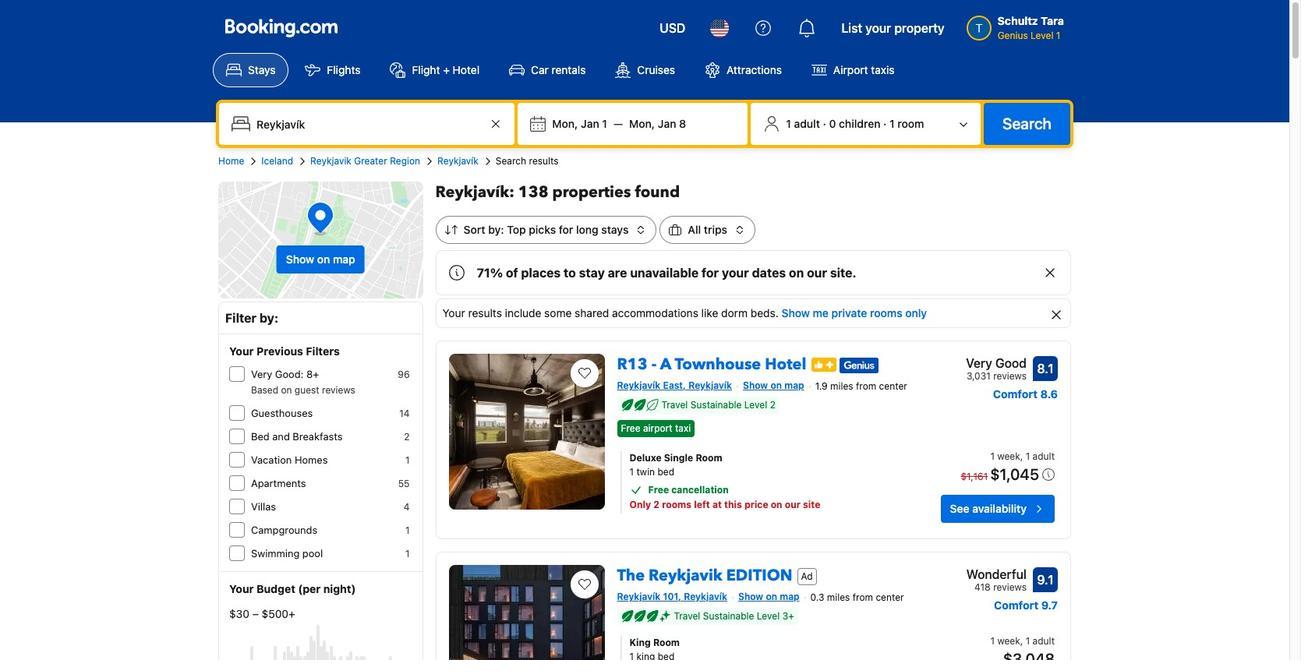 Task type: locate. For each thing, give the bounding box(es) containing it.
night)
[[323, 583, 356, 596]]

your for your budget (per night)
[[229, 583, 254, 596]]

2 horizontal spatial 2
[[770, 399, 776, 411]]

1 jan from the left
[[581, 117, 599, 130]]

rooms down free cancellation
[[662, 499, 692, 511]]

apartments
[[251, 477, 306, 490]]

0 vertical spatial rooms
[[870, 306, 903, 320]]

our left the "site"
[[785, 499, 801, 511]]

center for the reykjavik edition
[[876, 592, 904, 604]]

2
[[770, 399, 776, 411], [404, 431, 410, 443], [654, 499, 660, 511]]

deluxe
[[630, 452, 662, 464]]

private
[[832, 306, 867, 320]]

from right 0.3
[[853, 592, 873, 604]]

1 vertical spatial 2
[[404, 431, 410, 443]]

0 horizontal spatial our
[[785, 499, 801, 511]]

0 vertical spatial miles
[[830, 380, 854, 392]]

2 1 week , 1 adult from the top
[[991, 636, 1055, 647]]

1 vertical spatial week
[[998, 636, 1021, 647]]

center for r13 - a townhouse hotel
[[879, 380, 908, 392]]

your right the list
[[866, 21, 892, 35]]

0 vertical spatial adult
[[794, 117, 820, 130]]

0 horizontal spatial your
[[722, 266, 749, 280]]

room right "single"
[[696, 452, 723, 464]]

2 vertical spatial map
[[780, 591, 800, 603]]

genius discounts available at this property. image
[[839, 358, 878, 373], [839, 358, 878, 373]]

vacation
[[251, 454, 292, 466]]

me
[[813, 306, 829, 320]]

1 vertical spatial your
[[229, 345, 254, 358]]

only
[[630, 499, 651, 511]]

level down "tara"
[[1031, 30, 1054, 41]]

1 vertical spatial level
[[745, 399, 768, 411]]

0 vertical spatial show on map
[[286, 253, 355, 266]]

1 horizontal spatial very
[[966, 356, 993, 370]]

reykjavik up the reykjavík 101, reykjavík
[[649, 565, 723, 587]]

your left the dates
[[722, 266, 749, 280]]

1 vertical spatial miles
[[827, 592, 850, 604]]

week up $1,045 on the right of page
[[998, 451, 1021, 463]]

room inside "deluxe single room" link
[[696, 452, 723, 464]]

, up $1,045 on the right of page
[[1021, 451, 1023, 463]]

1 vertical spatial reykjavik
[[649, 565, 723, 587]]

0 horizontal spatial free
[[621, 423, 641, 434]]

places
[[521, 266, 561, 280]]

usd button
[[650, 9, 695, 47]]

sustainable down townhouse
[[691, 399, 742, 411]]

free for free cancellation
[[648, 484, 669, 496]]

room inside king room link
[[653, 637, 680, 649]]

results for search
[[529, 155, 559, 167]]

single
[[664, 452, 693, 464]]

level
[[1031, 30, 1054, 41], [745, 399, 768, 411], [757, 611, 780, 622]]

0 vertical spatial free
[[621, 423, 641, 434]]

some
[[544, 306, 572, 320]]

0 vertical spatial center
[[879, 380, 908, 392]]

$1,161
[[961, 471, 988, 483]]

stays
[[602, 223, 629, 236]]

your for your results include some shared accommodations like dorm beds. show me private rooms only
[[443, 306, 465, 320]]

level for r13 - a townhouse hotel
[[745, 399, 768, 411]]

search for search
[[1003, 115, 1052, 133]]

2 right only
[[654, 499, 660, 511]]

scored 8.1 element
[[1033, 356, 1058, 381]]

sustainable up king room link
[[703, 611, 754, 622]]

1 horizontal spatial room
[[696, 452, 723, 464]]

1 vertical spatial room
[[653, 637, 680, 649]]

wonderful 418 reviews
[[967, 568, 1027, 594]]

0 horizontal spatial jan
[[581, 117, 599, 130]]

0 horizontal spatial results
[[468, 306, 502, 320]]

1 horizontal spatial search
[[1003, 115, 1052, 133]]

from right 1.9
[[856, 380, 877, 392]]

reviews right guest
[[322, 384, 355, 396]]

2 vertical spatial reviews
[[994, 582, 1027, 594]]

very inside 'very good 3,031 reviews'
[[966, 356, 993, 370]]

your up $30
[[229, 583, 254, 596]]

1 vertical spatial from
[[853, 592, 873, 604]]

0 vertical spatial reviews
[[994, 370, 1027, 382]]

3+
[[783, 611, 794, 622]]

0 vertical spatial sustainable
[[691, 399, 742, 411]]

0 vertical spatial by:
[[488, 223, 504, 236]]

level left 3+
[[757, 611, 780, 622]]

cancellation
[[672, 484, 729, 496]]

free left airport
[[621, 423, 641, 434]]

adult
[[794, 117, 820, 130], [1033, 451, 1055, 463], [1033, 636, 1055, 647]]

ad
[[801, 571, 813, 582]]

reykjavík down the
[[617, 591, 661, 603]]

1 vertical spatial our
[[785, 499, 801, 511]]

-
[[652, 354, 657, 375]]

miles for r13 - a townhouse hotel
[[830, 380, 854, 392]]

1 vertical spatial reviews
[[322, 384, 355, 396]]

2 up "deluxe single room" link
[[770, 399, 776, 411]]

·
[[823, 117, 826, 130], [884, 117, 887, 130]]

jan left the 8
[[658, 117, 676, 130]]

free down 1 twin bed
[[648, 484, 669, 496]]

0 horizontal spatial room
[[653, 637, 680, 649]]

reviews up comfort 8.6
[[994, 370, 1027, 382]]

1 vertical spatial for
[[702, 266, 719, 280]]

reykjavík
[[438, 155, 479, 167], [617, 380, 661, 391], [689, 380, 732, 391], [617, 591, 661, 603], [684, 591, 728, 603]]

0 vertical spatial your
[[443, 306, 465, 320]]

sustainable for edition
[[703, 611, 754, 622]]

1 horizontal spatial rooms
[[870, 306, 903, 320]]

home link
[[218, 154, 244, 168]]

1 horizontal spatial for
[[702, 266, 719, 280]]

96
[[398, 369, 410, 381]]

show on map inside the "show on map" button
[[286, 253, 355, 266]]

2 vertical spatial level
[[757, 611, 780, 622]]

1 vertical spatial map
[[785, 380, 805, 391]]

1 horizontal spatial ·
[[884, 117, 887, 130]]

1 vertical spatial ,
[[1021, 636, 1023, 647]]

your results include some shared accommodations like dorm beds. show me private rooms only
[[443, 306, 927, 320]]

travel down the reykjavík 101, reykjavík
[[674, 611, 701, 622]]

center right 0.3
[[876, 592, 904, 604]]

0 horizontal spatial by:
[[260, 311, 279, 325]]

1 horizontal spatial hotel
[[765, 354, 807, 375]]

1 vertical spatial travel
[[674, 611, 701, 622]]

travel down reykjavík east, reykjavík
[[662, 399, 688, 411]]

rooms left only
[[870, 306, 903, 320]]

free
[[621, 423, 641, 434], [648, 484, 669, 496]]

this property is part of our preferred plus program. it's committed to providing outstanding service and excellent value. it'll pay us a higher commission if you make a booking. image
[[811, 358, 836, 372], [811, 358, 836, 372]]

hotel right +
[[453, 63, 480, 76]]

taxis
[[871, 63, 895, 76]]

your
[[866, 21, 892, 35], [722, 266, 749, 280]]

site
[[803, 499, 821, 511]]

1 week , 1 adult up $1,045 on the right of page
[[991, 451, 1055, 463]]

your down 'filter' on the top left
[[229, 345, 254, 358]]

1 vertical spatial free
[[648, 484, 669, 496]]

reykjavík down the r13
[[617, 380, 661, 391]]

1 horizontal spatial jan
[[658, 117, 676, 130]]

adult inside dropdown button
[[794, 117, 820, 130]]

level for the reykjavik edition
[[757, 611, 780, 622]]

mon, left —
[[552, 117, 578, 130]]

1 mon, from the left
[[552, 117, 578, 130]]

1 vertical spatial center
[[876, 592, 904, 604]]

good
[[996, 356, 1027, 370]]

stays link
[[213, 53, 289, 87]]

the
[[617, 565, 645, 587]]

search
[[1003, 115, 1052, 133], [496, 155, 526, 167]]

by: right 'filter' on the top left
[[260, 311, 279, 325]]

1 horizontal spatial your
[[866, 21, 892, 35]]

1 horizontal spatial free
[[648, 484, 669, 496]]

2 week from the top
[[998, 636, 1021, 647]]

r13 - a townhouse hotel link
[[617, 348, 807, 375]]

1 vertical spatial adult
[[1033, 451, 1055, 463]]

the reykjavik edition link
[[617, 559, 793, 587]]

for left long
[[559, 223, 573, 236]]

free airport taxi
[[621, 423, 691, 434]]

comfort for r13 - a townhouse hotel
[[993, 388, 1038, 401]]

center right 1.9
[[879, 380, 908, 392]]

include
[[505, 306, 542, 320]]

0 vertical spatial from
[[856, 380, 877, 392]]

0 vertical spatial 1 week , 1 adult
[[991, 451, 1055, 463]]

dates
[[752, 266, 786, 280]]

8+
[[306, 368, 319, 381]]

0 vertical spatial room
[[696, 452, 723, 464]]

1 horizontal spatial mon,
[[629, 117, 655, 130]]

1 week , 1 adult down comfort 9.7
[[991, 636, 1055, 647]]

1 horizontal spatial reykjavik
[[649, 565, 723, 587]]

comfort 9.7
[[994, 599, 1058, 612]]

1 vertical spatial results
[[468, 306, 502, 320]]

your account menu schultz tara genius level 1 element
[[967, 7, 1071, 43]]

show on map
[[286, 253, 355, 266], [743, 380, 805, 391], [738, 591, 800, 603]]

hotel down beds.
[[765, 354, 807, 375]]

accommodations
[[612, 306, 699, 320]]

1 horizontal spatial our
[[807, 266, 827, 280]]

miles for the reykjavik edition
[[827, 592, 850, 604]]

adult left the 0
[[794, 117, 820, 130]]

map for r13 - a townhouse hotel
[[785, 380, 805, 391]]

a
[[660, 354, 671, 375]]

very good 3,031 reviews
[[966, 356, 1027, 382]]

0 horizontal spatial reykjavik
[[310, 155, 352, 167]]

show
[[286, 253, 314, 266], [782, 306, 810, 320], [743, 380, 768, 391], [738, 591, 764, 603]]

1 vertical spatial 1 week , 1 adult
[[991, 636, 1055, 647]]

0 vertical spatial 2
[[770, 399, 776, 411]]

by: left top
[[488, 223, 504, 236]]

very good: 8+
[[251, 368, 319, 381]]

2 mon, from the left
[[629, 117, 655, 130]]

attractions
[[727, 63, 782, 76]]

1 vertical spatial search
[[496, 155, 526, 167]]

only
[[906, 306, 927, 320]]

unavailable
[[630, 266, 699, 280]]

2 vertical spatial your
[[229, 583, 254, 596]]

0 horizontal spatial 2
[[404, 431, 410, 443]]

0 horizontal spatial hotel
[[453, 63, 480, 76]]

0 vertical spatial level
[[1031, 30, 1054, 41]]

king room
[[630, 637, 680, 649]]

1 · from the left
[[823, 117, 826, 130]]

flights
[[327, 63, 361, 76]]

reviews for on
[[322, 384, 355, 396]]

reykjavík link
[[438, 154, 479, 168]]

· right children
[[884, 117, 887, 130]]

reykjavik left greater
[[310, 155, 352, 167]]

sustainable
[[691, 399, 742, 411], [703, 611, 754, 622]]

reviews up comfort 9.7
[[994, 582, 1027, 594]]

cruises
[[637, 63, 675, 76]]

0 vertical spatial results
[[529, 155, 559, 167]]

miles right 1.9
[[830, 380, 854, 392]]

sustainable for a
[[691, 399, 742, 411]]

reykjavík 101, reykjavík
[[617, 591, 728, 603]]

comfort down good
[[993, 388, 1038, 401]]

very left good
[[966, 356, 993, 370]]

2 , from the top
[[1021, 636, 1023, 647]]

jan
[[581, 117, 599, 130], [658, 117, 676, 130]]

1 vertical spatial by:
[[260, 311, 279, 325]]

by: for filter
[[260, 311, 279, 325]]

0 vertical spatial search
[[1003, 115, 1052, 133]]

on
[[317, 253, 330, 266], [789, 266, 804, 280], [771, 380, 782, 391], [281, 384, 292, 396], [771, 499, 783, 511], [766, 591, 777, 603]]

at
[[713, 499, 722, 511]]

· left the 0
[[823, 117, 826, 130]]

1 , from the top
[[1021, 451, 1023, 463]]

(per
[[298, 583, 321, 596]]

your
[[443, 306, 465, 320], [229, 345, 254, 358], [229, 583, 254, 596]]

0 vertical spatial week
[[998, 451, 1021, 463]]

0 vertical spatial comfort
[[993, 388, 1038, 401]]

0 horizontal spatial rooms
[[662, 499, 692, 511]]

previous
[[257, 345, 303, 358]]

comfort down wonderful 418 reviews at the bottom right of the page
[[994, 599, 1039, 612]]

miles right 0.3
[[827, 592, 850, 604]]

1 vertical spatial rooms
[[662, 499, 692, 511]]

adult down 9.7
[[1033, 636, 1055, 647]]

2 down the 14
[[404, 431, 410, 443]]

our left site. on the top of the page
[[807, 266, 827, 280]]

55
[[398, 478, 410, 490]]

deluxe single room
[[630, 452, 723, 464]]

bed
[[658, 466, 675, 478]]

for
[[559, 223, 573, 236], [702, 266, 719, 280]]

1 vertical spatial your
[[722, 266, 749, 280]]

level up "deluxe single room" link
[[745, 399, 768, 411]]

0 horizontal spatial search
[[496, 155, 526, 167]]

, down comfort 9.7
[[1021, 636, 1023, 647]]

for up like
[[702, 266, 719, 280]]

search for search results
[[496, 155, 526, 167]]

very up based
[[251, 368, 272, 381]]

1 vertical spatial comfort
[[994, 599, 1039, 612]]

0 vertical spatial travel
[[662, 399, 688, 411]]

of
[[506, 266, 518, 280]]

free for free airport taxi
[[621, 423, 641, 434]]

0 vertical spatial ,
[[1021, 451, 1023, 463]]

jan left —
[[581, 117, 599, 130]]

1 horizontal spatial by:
[[488, 223, 504, 236]]

0 horizontal spatial ·
[[823, 117, 826, 130]]

1 horizontal spatial results
[[529, 155, 559, 167]]

on inside the "show on map" button
[[317, 253, 330, 266]]

search inside button
[[1003, 115, 1052, 133]]

mon, right —
[[629, 117, 655, 130]]

our
[[807, 266, 827, 280], [785, 499, 801, 511]]

iceland link
[[261, 154, 293, 168]]

week down comfort 9.7
[[998, 636, 1021, 647]]

reviews inside 'very good 3,031 reviews'
[[994, 370, 1027, 382]]

list your property
[[842, 21, 945, 35]]

villas
[[251, 501, 276, 513]]

results left include at left
[[468, 306, 502, 320]]

adult up $1,045 on the right of page
[[1033, 451, 1055, 463]]

1 horizontal spatial 2
[[654, 499, 660, 511]]

wonderful element
[[967, 565, 1027, 584]]

0 vertical spatial for
[[559, 223, 573, 236]]

1 vertical spatial sustainable
[[703, 611, 754, 622]]

airport
[[834, 63, 868, 76]]

0 horizontal spatial mon,
[[552, 117, 578, 130]]

4
[[404, 501, 410, 513]]

your left include at left
[[443, 306, 465, 320]]

from for r13 - a townhouse hotel
[[856, 380, 877, 392]]

2 vertical spatial show on map
[[738, 591, 800, 603]]

room right king
[[653, 637, 680, 649]]

0 vertical spatial map
[[333, 253, 355, 266]]

results up 138
[[529, 155, 559, 167]]

0 horizontal spatial very
[[251, 368, 272, 381]]

show on map for r13 - a townhouse hotel
[[743, 380, 805, 391]]

1 vertical spatial show on map
[[743, 380, 805, 391]]

cruises link
[[602, 53, 689, 87]]



Task type: describe. For each thing, give the bounding box(es) containing it.
very for good:
[[251, 368, 272, 381]]

schultz tara genius level 1
[[998, 14, 1064, 41]]

campgrounds
[[251, 524, 318, 537]]

search results
[[496, 155, 559, 167]]

based
[[251, 384, 278, 396]]

budget
[[257, 583, 295, 596]]

tara
[[1041, 14, 1064, 27]]

show on map button
[[277, 246, 365, 274]]

guest
[[295, 384, 319, 396]]

8.1
[[1037, 362, 1054, 376]]

reykjavik greater region
[[310, 155, 420, 167]]

138
[[518, 182, 549, 203]]

comfort for the reykjavik edition
[[994, 599, 1039, 612]]

0 vertical spatial reykjavik
[[310, 155, 352, 167]]

top
[[507, 223, 526, 236]]

site.
[[830, 266, 857, 280]]

vacation homes
[[251, 454, 328, 466]]

reykjavík up travel sustainable level 2
[[689, 380, 732, 391]]

1 week from the top
[[998, 451, 1021, 463]]

0 horizontal spatial for
[[559, 223, 573, 236]]

reviews for good
[[994, 370, 1027, 382]]

bed and breakfasts
[[251, 430, 343, 443]]

reykjavik greater region link
[[310, 154, 420, 168]]

region
[[390, 155, 420, 167]]

results for your
[[468, 306, 502, 320]]

travel for a
[[662, 399, 688, 411]]

from for the reykjavik edition
[[853, 592, 873, 604]]

2 · from the left
[[884, 117, 887, 130]]

show me private rooms only link
[[782, 306, 927, 320]]

1 adult · 0 children · 1 room button
[[757, 109, 975, 139]]

Where are you going? field
[[250, 110, 487, 138]]

airport taxis link
[[798, 53, 908, 87]]

flights link
[[292, 53, 374, 87]]

1.9
[[815, 380, 828, 392]]

r13 - a townhouse hotel image
[[449, 354, 605, 510]]

bed
[[251, 430, 270, 443]]

search results updated. reykjavík: 138 properties found. element
[[436, 182, 1071, 204]]

car
[[531, 63, 549, 76]]

property
[[895, 21, 945, 35]]

1 vertical spatial hotel
[[765, 354, 807, 375]]

wonderful
[[967, 568, 1027, 582]]

stay
[[579, 266, 605, 280]]

level inside schultz tara genius level 1
[[1031, 30, 1054, 41]]

see availability
[[950, 502, 1027, 516]]

9.1
[[1038, 573, 1054, 587]]

0 vertical spatial your
[[866, 21, 892, 35]]

travel for edition
[[674, 611, 701, 622]]

schultz
[[998, 14, 1038, 27]]

and
[[272, 430, 290, 443]]

map for the reykjavik edition
[[780, 591, 800, 603]]

only 2 rooms left at this price on our site
[[630, 499, 821, 511]]

booking.com image
[[225, 19, 338, 37]]

your for your previous filters
[[229, 345, 254, 358]]

car rentals
[[531, 63, 586, 76]]

picks
[[529, 223, 556, 236]]

guesthouses
[[251, 407, 313, 420]]

filter by:
[[225, 311, 279, 325]]

71%
[[477, 266, 503, 280]]

properties
[[553, 182, 631, 203]]

shared
[[575, 306, 609, 320]]

free cancellation
[[648, 484, 729, 496]]

comfort 8.6
[[993, 388, 1058, 401]]

show inside the "show on map" button
[[286, 253, 314, 266]]

scored 9.1 element
[[1033, 568, 1058, 593]]

reykjavík down the reykjavik edition
[[684, 591, 728, 603]]

2 jan from the left
[[658, 117, 676, 130]]

this
[[724, 499, 742, 511]]

sort by: top picks for long stays
[[464, 223, 629, 236]]

1 1 week , 1 adult from the top
[[991, 451, 1055, 463]]

filter
[[225, 311, 257, 325]]

show on map for the reykjavik edition
[[738, 591, 800, 603]]

availability
[[973, 502, 1027, 516]]

very good element
[[966, 354, 1027, 373]]

airport taxis
[[834, 63, 895, 76]]

homes
[[295, 454, 328, 466]]

travel sustainable level 2
[[662, 399, 776, 411]]

home
[[218, 155, 244, 167]]

2 vertical spatial 2
[[654, 499, 660, 511]]

like
[[702, 306, 718, 320]]

r13
[[617, 354, 648, 375]]

price
[[745, 499, 769, 511]]

+
[[443, 63, 450, 76]]

map inside button
[[333, 253, 355, 266]]

reykjavík up reykjavík:
[[438, 155, 479, 167]]

are
[[608, 266, 627, 280]]

71% of places to stay are unavailable for your dates on our site.
[[477, 266, 857, 280]]

townhouse
[[675, 354, 761, 375]]

418
[[975, 582, 991, 594]]

$500+
[[262, 607, 295, 621]]

reviews inside wonderful 418 reviews
[[994, 582, 1027, 594]]

1 inside schultz tara genius level 1
[[1057, 30, 1061, 41]]

2 vertical spatial adult
[[1033, 636, 1055, 647]]

101,
[[663, 591, 682, 603]]

long
[[576, 223, 599, 236]]

see availability link
[[941, 495, 1055, 523]]

0 vertical spatial our
[[807, 266, 827, 280]]

filters
[[306, 345, 340, 358]]

all
[[688, 223, 701, 236]]

your budget (per night)
[[229, 583, 356, 596]]

list your property link
[[832, 9, 954, 47]]

by: for sort
[[488, 223, 504, 236]]

mon, jan 1 — mon, jan 8
[[552, 117, 686, 130]]

greater
[[354, 155, 387, 167]]

—
[[614, 117, 623, 130]]

king room link
[[630, 636, 893, 650]]

found
[[635, 182, 680, 203]]

iceland
[[261, 155, 293, 167]]

0 vertical spatial hotel
[[453, 63, 480, 76]]

1.9 miles from center
[[815, 380, 908, 392]]

children
[[839, 117, 881, 130]]

the reykjavik edition image
[[449, 565, 605, 660]]

car rentals link
[[496, 53, 599, 87]]

very for good
[[966, 356, 993, 370]]

trips
[[704, 223, 728, 236]]

mon, jan 8 button
[[623, 110, 693, 138]]



Task type: vqa. For each thing, say whether or not it's contained in the screenshot.
topmost the Create
no



